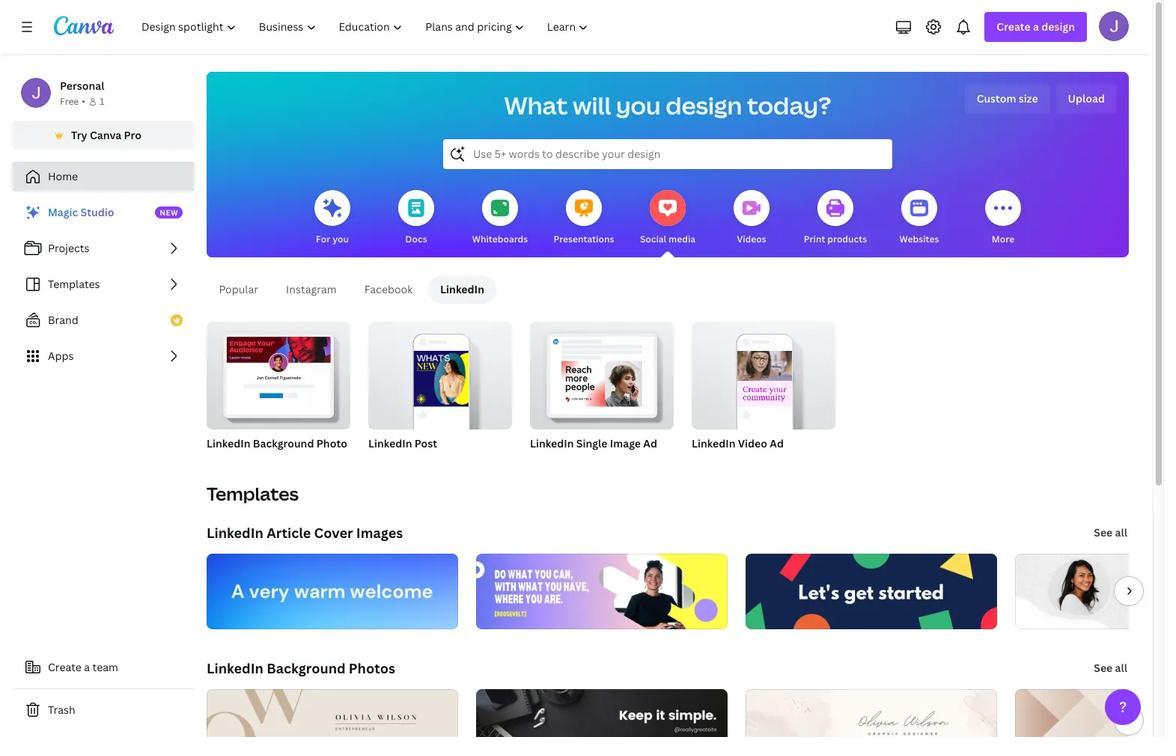 Task type: locate. For each thing, give the bounding box(es) containing it.
0 horizontal spatial create
[[48, 661, 82, 675]]

linkedin for linkedin video ad
[[692, 437, 736, 451]]

3 group from the left
[[530, 316, 674, 430]]

try canva pro button
[[12, 121, 195, 150]]

ad
[[644, 437, 658, 451], [770, 437, 784, 451]]

0 vertical spatial create
[[997, 19, 1031, 34]]

create
[[997, 19, 1031, 34], [48, 661, 82, 675]]

print
[[804, 233, 826, 246]]

custom size button
[[965, 84, 1050, 114]]

background inside group
[[253, 437, 314, 451]]

video
[[738, 437, 768, 451]]

a inside create a team button
[[84, 661, 90, 675]]

group up linkedin single image ad
[[530, 316, 674, 430]]

you right will
[[616, 89, 661, 121]]

background for photo
[[253, 437, 314, 451]]

None search field
[[443, 139, 893, 169]]

1 group from the left
[[207, 316, 350, 430]]

you inside button
[[333, 233, 349, 246]]

1 horizontal spatial create
[[997, 19, 1031, 34]]

templates down projects
[[48, 277, 100, 291]]

1 vertical spatial you
[[333, 233, 349, 246]]

2 all from the top
[[1116, 661, 1128, 675]]

ad right "image"
[[644, 437, 658, 451]]

ad inside linkedin single image ad group
[[644, 437, 658, 451]]

create a design button
[[985, 12, 1087, 42]]

1 vertical spatial all
[[1116, 661, 1128, 675]]

upload button
[[1056, 84, 1117, 114]]

a for design
[[1034, 19, 1039, 34]]

group
[[207, 316, 350, 430], [368, 316, 512, 430], [530, 316, 674, 430], [692, 316, 836, 430]]

size
[[1019, 91, 1038, 106]]

0 horizontal spatial a
[[84, 661, 90, 675]]

1 horizontal spatial design
[[1042, 19, 1075, 34]]

facebook button
[[352, 276, 425, 304]]

linkedin article cover images
[[207, 524, 403, 542]]

create inside create a design 'dropdown button'
[[997, 19, 1031, 34]]

background left "photo"
[[253, 437, 314, 451]]

whiteboards
[[472, 233, 528, 246]]

1 vertical spatial see all link
[[1093, 654, 1129, 684]]

0 horizontal spatial templates
[[48, 277, 100, 291]]

1 see from the top
[[1094, 526, 1113, 540]]

a left team
[[84, 661, 90, 675]]

create a team
[[48, 661, 118, 675]]

videos
[[737, 233, 767, 246]]

image
[[610, 437, 641, 451]]

background for photos
[[267, 660, 346, 678]]

create a design
[[997, 19, 1075, 34]]

see
[[1094, 526, 1113, 540], [1094, 661, 1113, 675]]

canva
[[90, 128, 121, 142]]

photos
[[349, 660, 395, 678]]

brand link
[[12, 306, 195, 336]]

a
[[1034, 19, 1039, 34], [84, 661, 90, 675]]

linkedin single image ad
[[530, 437, 658, 451]]

products
[[828, 233, 867, 246]]

create for create a team
[[48, 661, 82, 675]]

1 vertical spatial a
[[84, 661, 90, 675]]

projects
[[48, 241, 89, 255]]

see for linkedin background photos
[[1094, 661, 1113, 675]]

instagram
[[286, 282, 337, 297]]

1 vertical spatial templates
[[207, 482, 299, 506]]

0 vertical spatial templates
[[48, 277, 100, 291]]

print products
[[804, 233, 867, 246]]

today?
[[747, 89, 832, 121]]

images
[[356, 524, 403, 542]]

1 ad from the left
[[644, 437, 658, 451]]

home
[[48, 169, 78, 183]]

linkedin background photos link
[[207, 660, 395, 678]]

post
[[415, 437, 437, 451]]

2 see from the top
[[1094, 661, 1113, 675]]

see all
[[1094, 526, 1128, 540], [1094, 661, 1128, 675]]

2 see all from the top
[[1094, 661, 1128, 675]]

photo
[[317, 437, 347, 451]]

see all link for linkedin article cover images
[[1093, 518, 1129, 548]]

see all link for linkedin background photos
[[1093, 654, 1129, 684]]

linkedin video ad
[[692, 437, 784, 451]]

group for post
[[368, 316, 512, 430]]

a up size
[[1034, 19, 1039, 34]]

background left photos
[[267, 660, 346, 678]]

1 all from the top
[[1116, 526, 1128, 540]]

linkedin background photos
[[207, 660, 395, 678]]

0 vertical spatial see
[[1094, 526, 1113, 540]]

see for linkedin article cover images
[[1094, 526, 1113, 540]]

websites
[[900, 233, 940, 246]]

1 vertical spatial background
[[267, 660, 346, 678]]

group up linkedin background photo
[[207, 316, 350, 430]]

ad inside 'linkedin video ad' group
[[770, 437, 784, 451]]

Search search field
[[473, 140, 863, 169]]

whiteboards button
[[472, 180, 528, 258]]

article
[[267, 524, 311, 542]]

0 vertical spatial see all link
[[1093, 518, 1129, 548]]

design
[[1042, 19, 1075, 34], [666, 89, 742, 121]]

design left jacob simon icon
[[1042, 19, 1075, 34]]

videos button
[[734, 180, 770, 258]]

0 vertical spatial a
[[1034, 19, 1039, 34]]

jacob simon image
[[1099, 11, 1129, 41]]

0 vertical spatial design
[[1042, 19, 1075, 34]]

4 group from the left
[[692, 316, 836, 430]]

create a team button
[[12, 653, 195, 683]]

linkedin inside button
[[440, 282, 485, 297]]

for you button
[[315, 180, 350, 258]]

2 see all link from the top
[[1093, 654, 1129, 684]]

all
[[1116, 526, 1128, 540], [1116, 661, 1128, 675]]

1 vertical spatial see all
[[1094, 661, 1128, 675]]

1 see all link from the top
[[1093, 518, 1129, 548]]

0 horizontal spatial ad
[[644, 437, 658, 451]]

linkedin for linkedin background photos
[[207, 660, 264, 678]]

group up post
[[368, 316, 512, 430]]

group up video
[[692, 316, 836, 430]]

try
[[71, 128, 87, 142]]

1 see all from the top
[[1094, 526, 1128, 540]]

group for single
[[530, 316, 674, 430]]

design inside 'dropdown button'
[[1042, 19, 1075, 34]]

0 horizontal spatial you
[[333, 233, 349, 246]]

see all link
[[1093, 518, 1129, 548], [1093, 654, 1129, 684]]

1 horizontal spatial ad
[[770, 437, 784, 451]]

1 vertical spatial create
[[48, 661, 82, 675]]

create inside create a team button
[[48, 661, 82, 675]]

1 vertical spatial design
[[666, 89, 742, 121]]

linkedin
[[440, 282, 485, 297], [207, 437, 251, 451], [368, 437, 412, 451], [530, 437, 574, 451], [692, 437, 736, 451], [207, 524, 264, 542], [207, 660, 264, 678]]

create up custom size
[[997, 19, 1031, 34]]

design up search search box
[[666, 89, 742, 121]]

you right for
[[333, 233, 349, 246]]

docs
[[405, 233, 427, 246]]

1 horizontal spatial you
[[616, 89, 661, 121]]

upload
[[1068, 91, 1105, 106]]

you
[[616, 89, 661, 121], [333, 233, 349, 246]]

apps link
[[12, 342, 195, 371]]

list
[[12, 198, 195, 371]]

cover
[[314, 524, 353, 542]]

projects link
[[12, 234, 195, 264]]

linkedin video ad group
[[692, 316, 836, 470]]

0 vertical spatial see all
[[1094, 526, 1128, 540]]

background
[[253, 437, 314, 451], [267, 660, 346, 678]]

2 ad from the left
[[770, 437, 784, 451]]

templates
[[48, 277, 100, 291], [207, 482, 299, 506]]

0 vertical spatial all
[[1116, 526, 1128, 540]]

templates up article
[[207, 482, 299, 506]]

create left team
[[48, 661, 82, 675]]

2 group from the left
[[368, 316, 512, 430]]

a inside create a design 'dropdown button'
[[1034, 19, 1039, 34]]

top level navigation element
[[132, 12, 602, 42]]

see all for linkedin background photos
[[1094, 661, 1128, 675]]

a for team
[[84, 661, 90, 675]]

1 horizontal spatial a
[[1034, 19, 1039, 34]]

ad right video
[[770, 437, 784, 451]]

free
[[60, 95, 79, 108]]

1 vertical spatial see
[[1094, 661, 1113, 675]]

0 vertical spatial background
[[253, 437, 314, 451]]

linkedin article cover images link
[[207, 524, 403, 542]]

1 horizontal spatial templates
[[207, 482, 299, 506]]

0 vertical spatial you
[[616, 89, 661, 121]]

linkedin button
[[428, 276, 497, 304]]

what
[[504, 89, 568, 121]]



Task type: vqa. For each thing, say whether or not it's contained in the screenshot.
rightmost Orlando
no



Task type: describe. For each thing, give the bounding box(es) containing it.
social media
[[640, 233, 696, 246]]

trash link
[[12, 696, 195, 726]]

social media button
[[640, 180, 696, 258]]

print products button
[[804, 180, 867, 258]]

docs button
[[398, 180, 434, 258]]

•
[[82, 95, 85, 108]]

what will you design today?
[[504, 89, 832, 121]]

linkedin for linkedin single image ad
[[530, 437, 574, 451]]

custom size
[[977, 91, 1038, 106]]

custom
[[977, 91, 1017, 106]]

presentations button
[[554, 180, 614, 258]]

0 horizontal spatial design
[[666, 89, 742, 121]]

personal
[[60, 79, 104, 93]]

websites button
[[900, 180, 940, 258]]

studio
[[81, 205, 114, 219]]

linkedin background photo group
[[207, 316, 350, 470]]

popular
[[219, 282, 258, 297]]

list containing magic studio
[[12, 198, 195, 371]]

for
[[316, 233, 331, 246]]

new
[[160, 207, 178, 218]]

free •
[[60, 95, 85, 108]]

media
[[669, 233, 696, 246]]

linkedin for linkedin background photo
[[207, 437, 251, 451]]

popular button
[[207, 276, 271, 304]]

presentations
[[554, 233, 614, 246]]

apps
[[48, 349, 74, 363]]

magic
[[48, 205, 78, 219]]

linkedin for linkedin post
[[368, 437, 412, 451]]

social
[[640, 233, 667, 246]]

create for create a design
[[997, 19, 1031, 34]]

all for linkedin background photos
[[1116, 661, 1128, 675]]

will
[[573, 89, 611, 121]]

try canva pro
[[71, 128, 141, 142]]

more
[[992, 233, 1015, 246]]

more button
[[986, 180, 1022, 258]]

1
[[100, 95, 104, 108]]

single
[[577, 437, 608, 451]]

brand
[[48, 313, 78, 327]]

linkedin post group
[[368, 316, 512, 470]]

facebook
[[365, 282, 413, 297]]

instagram button
[[274, 276, 349, 304]]

trash
[[48, 703, 75, 717]]

linkedin for linkedin article cover images
[[207, 524, 264, 542]]

team
[[93, 661, 118, 675]]

home link
[[12, 162, 195, 192]]

for you
[[316, 233, 349, 246]]

linkedin post
[[368, 437, 437, 451]]

linkedin background photo
[[207, 437, 347, 451]]

magic studio
[[48, 205, 114, 219]]

pro
[[124, 128, 141, 142]]

see all for linkedin article cover images
[[1094, 526, 1128, 540]]

group for background
[[207, 316, 350, 430]]

templates link
[[12, 270, 195, 300]]

all for linkedin article cover images
[[1116, 526, 1128, 540]]

linkedin single image ad group
[[530, 316, 674, 470]]

linkedin for linkedin
[[440, 282, 485, 297]]



